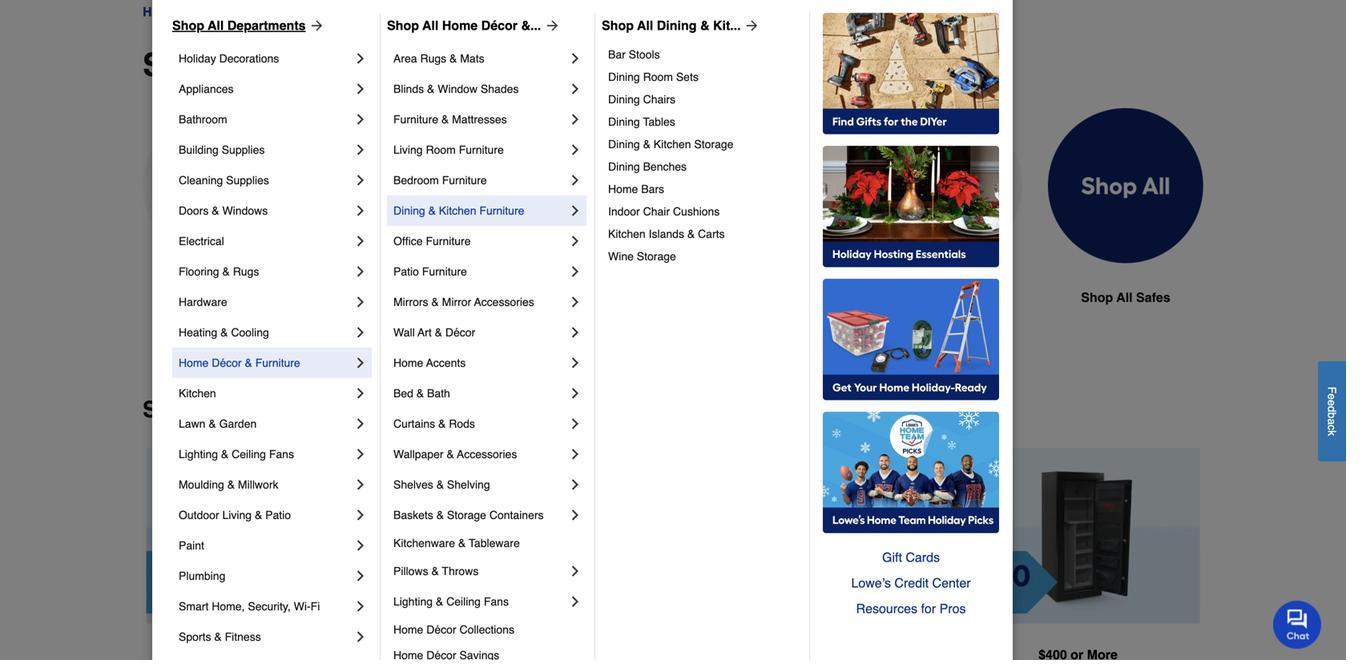 Task type: locate. For each thing, give the bounding box(es) containing it.
décor down mirrors & mirror accessories
[[445, 326, 475, 339]]

3 shop from the left
[[602, 18, 634, 33]]

hardware down flooring
[[179, 296, 227, 308]]

arrow right image up area rugs & mats link
[[541, 18, 560, 34]]

hardware link up holiday decorations
[[192, 2, 251, 22]]

shop up area
[[387, 18, 419, 33]]

furniture
[[393, 113, 438, 126], [459, 143, 504, 156], [442, 174, 487, 187], [479, 204, 524, 217], [426, 235, 471, 248], [422, 265, 467, 278], [255, 357, 300, 369]]

storage up kitchenware & tableware
[[447, 509, 486, 522]]

0 horizontal spatial lighting & ceiling fans
[[179, 448, 294, 461]]

arrow right image for shop all departments
[[306, 18, 325, 34]]

dining chairs link
[[608, 88, 798, 111]]

bedroom
[[393, 174, 439, 187]]

kitchen down indoor
[[608, 228, 646, 240]]

& right shelves on the bottom left
[[436, 478, 444, 491]]

lighting & ceiling fans link up millwork
[[179, 439, 353, 470]]

cushions
[[673, 205, 720, 218]]

0 horizontal spatial ceiling
[[232, 448, 266, 461]]

1 vertical spatial supplies
[[226, 174, 269, 187]]

& for the lighting & ceiling fans link to the right
[[436, 595, 443, 608]]

1 horizontal spatial lighting
[[393, 595, 433, 608]]

storage down dining tables link
[[694, 138, 734, 151]]

lighting
[[179, 448, 218, 461], [393, 595, 433, 608]]

& up "moulding & millwork"
[[221, 448, 229, 461]]

arrow right image inside shop all dining & kit... link
[[741, 18, 760, 34]]

3 arrow right image from the left
[[741, 18, 760, 34]]

chevron right image for shelves & shelving
[[567, 477, 583, 493]]

shop for shop all safes
[[1081, 290, 1113, 305]]

& for the furniture & mattresses link on the top left
[[441, 113, 449, 126]]

1 vertical spatial shop
[[143, 397, 199, 423]]

kitchen up the lawn
[[179, 387, 216, 400]]

shop for shop all departments
[[172, 18, 204, 33]]

& left 'rods'
[[438, 417, 446, 430]]

0 horizontal spatial living
[[222, 509, 252, 522]]

cards
[[906, 550, 940, 565]]

patio up the paint link
[[265, 509, 291, 522]]

chevron right image for lawn & garden
[[353, 416, 369, 432]]

home décor collections link
[[393, 617, 583, 643]]

chevron right image for smart home, security, wi-fi
[[353, 599, 369, 615]]

0 vertical spatial ceiling
[[232, 448, 266, 461]]

0 horizontal spatial storage
[[447, 509, 486, 522]]

1 horizontal spatial storage
[[637, 250, 676, 263]]

kitchen islands & carts
[[608, 228, 725, 240]]

1 vertical spatial storage
[[637, 250, 676, 263]]

bars
[[641, 183, 664, 196]]

hardware up holiday decorations
[[192, 4, 251, 19]]

fans up moulding & millwork link
[[269, 448, 294, 461]]

sports
[[179, 631, 211, 643]]

chevron right image for appliances
[[353, 81, 369, 97]]

outdoor living & patio
[[179, 509, 291, 522]]

pros
[[940, 601, 966, 616]]

& for wallpaper & accessories link
[[447, 448, 454, 461]]

0 vertical spatial lighting
[[179, 448, 218, 461]]

chevron right image
[[353, 81, 369, 97], [567, 142, 583, 158], [353, 172, 369, 188], [567, 172, 583, 188], [353, 203, 369, 219], [567, 203, 583, 219], [353, 233, 369, 249], [567, 233, 583, 249], [353, 294, 369, 310], [567, 294, 583, 310], [567, 325, 583, 341], [353, 355, 369, 371], [353, 385, 369, 401], [353, 416, 369, 432], [567, 446, 583, 462], [353, 507, 369, 523], [567, 594, 583, 610], [353, 599, 369, 615], [353, 629, 369, 645]]

chevron right image for bed & bath
[[567, 385, 583, 401]]

wine storage
[[608, 250, 676, 263]]

0 horizontal spatial arrow right image
[[306, 18, 325, 34]]

find gifts for the diyer. image
[[823, 13, 999, 135]]

home inside 'link'
[[179, 357, 209, 369]]

chevron right image for area rugs & mats
[[567, 50, 583, 67]]

k
[[1326, 430, 1339, 436]]

shop up 'holiday'
[[172, 18, 204, 33]]

tables
[[643, 115, 675, 128]]

& right bed
[[416, 387, 424, 400]]

shop inside shop all departments "link"
[[172, 18, 204, 33]]

chevron right image for sports & fitness
[[353, 629, 369, 645]]

chevron right image for wall art & décor
[[567, 325, 583, 341]]

0 vertical spatial shop
[[1081, 290, 1113, 305]]

1 horizontal spatial lighting & ceiling fans
[[393, 595, 509, 608]]

1 vertical spatial fans
[[484, 595, 509, 608]]

baskets
[[393, 509, 433, 522]]

chevron right image for blinds & window shades
[[567, 81, 583, 97]]

shop for shop safes by price
[[143, 397, 199, 423]]

2 arrow right image from the left
[[541, 18, 560, 34]]

lawn & garden
[[179, 417, 257, 430]]

dining for dining room sets
[[608, 71, 640, 83]]

window
[[438, 83, 478, 95]]

1 horizontal spatial lighting & ceiling fans link
[[393, 587, 567, 617]]

home for home décor collections
[[393, 623, 423, 636]]

chevron right image for furniture & mattresses
[[567, 111, 583, 127]]

& right the "blinds"
[[427, 83, 435, 95]]

fans up home décor collections link
[[484, 595, 509, 608]]

furniture down the dining & kitchen furniture
[[426, 235, 471, 248]]

0 vertical spatial fans
[[269, 448, 294, 461]]

2 shop from the left
[[387, 18, 419, 33]]

all for dining
[[637, 18, 653, 33]]

dining down dining chairs
[[608, 115, 640, 128]]

gift
[[882, 550, 902, 565]]

living down "moulding & millwork"
[[222, 509, 252, 522]]

dining & kitchen furniture
[[393, 204, 524, 217]]

2 horizontal spatial shop
[[602, 18, 634, 33]]

lighting & ceiling fans down garden
[[179, 448, 294, 461]]

living up bedroom
[[393, 143, 423, 156]]

1 vertical spatial lighting & ceiling fans
[[393, 595, 509, 608]]

appliances link
[[179, 74, 353, 104]]

& right 'sports'
[[214, 631, 222, 643]]

chevron right image for plumbing
[[353, 568, 369, 584]]

shades
[[481, 83, 519, 95]]

dining chairs
[[608, 93, 676, 106]]

furniture down heating & cooling link at the left of the page
[[255, 357, 300, 369]]

1 vertical spatial accessories
[[457, 448, 517, 461]]

dining down bar
[[608, 71, 640, 83]]

& up shelves & shelving
[[447, 448, 454, 461]]

shop inside shop all home décor &... link
[[387, 18, 419, 33]]

wallpaper
[[393, 448, 444, 461]]

0 horizontal spatial room
[[426, 143, 456, 156]]

fi
[[311, 600, 320, 613]]

0 vertical spatial hardware link
[[192, 2, 251, 22]]

& inside "link"
[[431, 296, 439, 308]]

home for home accents
[[393, 357, 423, 369]]

lighting down pillows
[[393, 595, 433, 608]]

holiday hosting essentials. image
[[823, 146, 999, 268]]

millwork
[[238, 478, 278, 491]]

office furniture
[[393, 235, 471, 248]]

ceiling for the lighting & ceiling fans link to the right
[[446, 595, 481, 608]]

1 vertical spatial ceiling
[[446, 595, 481, 608]]

0 horizontal spatial shop
[[143, 397, 199, 423]]

holiday decorations
[[179, 52, 279, 65]]

shop for shop all dining & kit...
[[602, 18, 634, 33]]

& for "lawn & garden" link
[[209, 417, 216, 430]]

0 horizontal spatial fans
[[269, 448, 294, 461]]

& for the blinds & window shades link
[[427, 83, 435, 95]]

& right "doors"
[[212, 204, 219, 217]]

0 vertical spatial room
[[643, 71, 673, 83]]

dining & kitchen storage link
[[608, 133, 798, 155]]

home décor & furniture link
[[179, 348, 353, 378]]

$100 to $200. image
[[416, 448, 660, 624]]

supplies for cleaning supplies
[[226, 174, 269, 187]]

1 vertical spatial patio
[[265, 509, 291, 522]]

& right art on the left of the page
[[435, 326, 442, 339]]

1 horizontal spatial patio
[[393, 265, 419, 278]]

smart home, security, wi-fi link
[[179, 591, 353, 622]]

décor down heating & cooling
[[212, 357, 242, 369]]

fans
[[269, 448, 294, 461], [484, 595, 509, 608]]

blinds & window shades
[[393, 83, 519, 95]]

rugs right area
[[420, 52, 446, 65]]

supplies for building supplies
[[222, 143, 265, 156]]

carts
[[698, 228, 725, 240]]

moulding & millwork link
[[179, 470, 353, 500]]

all
[[208, 18, 224, 33], [422, 18, 439, 33], [637, 18, 653, 33], [1117, 290, 1133, 305]]

office
[[393, 235, 423, 248]]

lighting & ceiling fans link up collections
[[393, 587, 567, 617]]

chat invite button image
[[1273, 600, 1322, 649]]

all inside shop all home décor &... link
[[422, 18, 439, 33]]

center
[[932, 576, 971, 591]]

shop inside shop all dining & kit... link
[[602, 18, 634, 33]]

shelves & shelving
[[393, 478, 490, 491]]

& up fireproof safes
[[222, 265, 230, 278]]

ceiling up the home décor collections
[[446, 595, 481, 608]]

f
[[1326, 387, 1339, 394]]

by
[[271, 397, 297, 423]]

building
[[179, 143, 219, 156]]

safes inside 'link'
[[1136, 290, 1170, 305]]

home for home bars
[[608, 183, 638, 196]]

chevron right image for wallpaper & accessories
[[567, 446, 583, 462]]

& left millwork
[[227, 478, 235, 491]]

flooring & rugs
[[179, 265, 259, 278]]

smart home, security, wi-fi
[[179, 600, 320, 613]]

rugs down electrical link
[[233, 265, 259, 278]]

& up office furniture
[[428, 204, 436, 217]]

1 horizontal spatial ceiling
[[446, 595, 481, 608]]

all inside shop all safes 'link'
[[1117, 290, 1133, 305]]

arrow right image right "safes" link
[[306, 18, 325, 34]]

2 horizontal spatial storage
[[694, 138, 734, 151]]

1 horizontal spatial fans
[[484, 595, 509, 608]]

1 vertical spatial hardware
[[179, 296, 227, 308]]

accents
[[426, 357, 466, 369]]

shop
[[1081, 290, 1113, 305], [143, 397, 199, 423]]

e up d on the right bottom of the page
[[1326, 394, 1339, 400]]

accessories
[[474, 296, 534, 308], [457, 448, 517, 461]]

arrow right image up bar stools link
[[741, 18, 760, 34]]

storage down kitchen islands & carts
[[637, 250, 676, 263]]

hardware link
[[192, 2, 251, 22], [179, 287, 353, 317]]

dining up home bars
[[608, 160, 640, 173]]

blinds
[[393, 83, 424, 95]]

holiday
[[179, 52, 216, 65]]

for
[[921, 601, 936, 616]]

& left cooling
[[220, 326, 228, 339]]

patio
[[393, 265, 419, 278], [265, 509, 291, 522]]

kitchen
[[654, 138, 691, 151], [439, 204, 476, 217], [608, 228, 646, 240], [179, 387, 216, 400]]

shop all departments link
[[172, 16, 325, 35]]

storage inside 'link'
[[637, 250, 676, 263]]

shop inside shop all safes 'link'
[[1081, 290, 1113, 305]]

1 shop from the left
[[172, 18, 204, 33]]

décor inside shop all home décor &... link
[[481, 18, 518, 33]]

all inside shop all departments "link"
[[208, 18, 224, 33]]

& for dining & kitchen furniture link
[[428, 204, 436, 217]]

kit...
[[713, 18, 741, 33]]

0 vertical spatial lighting & ceiling fans
[[179, 448, 294, 461]]

0 vertical spatial rugs
[[420, 52, 446, 65]]

wall art & décor link
[[393, 317, 567, 348]]

shop safes by price
[[143, 397, 358, 423]]

& left carts
[[687, 228, 695, 240]]

0 horizontal spatial shop
[[172, 18, 204, 33]]

room up the bedroom furniture
[[426, 143, 456, 156]]

e
[[1326, 394, 1339, 400], [1326, 400, 1339, 406]]

flooring
[[179, 265, 219, 278]]

& for baskets & storage containers link
[[436, 509, 444, 522]]

dining for dining benches
[[608, 160, 640, 173]]

file safes
[[915, 290, 975, 305]]

a black sentrysafe file safe with a key in the lock and the lid ajar. image
[[867, 108, 1022, 263]]

all inside shop all dining & kit... link
[[637, 18, 653, 33]]

& for bed & bath link at the left of the page
[[416, 387, 424, 400]]

shop up bar
[[602, 18, 634, 33]]

décor inside home décor & furniture 'link'
[[212, 357, 242, 369]]

curtains
[[393, 417, 435, 430]]

file
[[915, 290, 937, 305]]

lighting & ceiling fans link
[[179, 439, 353, 470], [393, 587, 567, 617]]

all for home
[[422, 18, 439, 33]]

hardware link up cooling
[[179, 287, 353, 317]]

c
[[1326, 425, 1339, 430]]

chevron right image for electrical
[[353, 233, 369, 249]]

décor left '&...'
[[481, 18, 518, 33]]

decorations
[[219, 52, 279, 65]]

furniture inside 'link'
[[255, 357, 300, 369]]

fireproof
[[173, 290, 230, 305]]

1 arrow right image from the left
[[306, 18, 325, 34]]

chevron right image for home accents
[[567, 355, 583, 371]]

ceiling up millwork
[[232, 448, 266, 461]]

& up the dining benches
[[643, 138, 651, 151]]

0 horizontal spatial lighting & ceiling fans link
[[179, 439, 353, 470]]

1 horizontal spatial arrow right image
[[541, 18, 560, 34]]

moulding
[[179, 478, 224, 491]]

home safes link
[[505, 108, 660, 346]]

paint link
[[179, 530, 353, 561]]

shop all safes link
[[1048, 108, 1204, 346]]

e up b at the bottom of page
[[1326, 400, 1339, 406]]

0 vertical spatial living
[[393, 143, 423, 156]]

chevron right image
[[353, 50, 369, 67], [567, 50, 583, 67], [567, 81, 583, 97], [353, 111, 369, 127], [567, 111, 583, 127], [353, 142, 369, 158], [353, 264, 369, 280], [567, 264, 583, 280], [353, 325, 369, 341], [567, 355, 583, 371], [567, 385, 583, 401], [567, 416, 583, 432], [353, 446, 369, 462], [353, 477, 369, 493], [567, 477, 583, 493], [567, 507, 583, 523], [353, 538, 369, 554], [567, 563, 583, 579], [353, 568, 369, 584]]

chevron right image for dining & kitchen furniture
[[567, 203, 583, 219]]

room for living
[[426, 143, 456, 156]]

décor inside home décor collections link
[[426, 623, 456, 636]]

home décor collections
[[393, 623, 514, 636]]

& right the lawn
[[209, 417, 216, 430]]

lighting & ceiling fans up the home décor collections
[[393, 595, 509, 608]]

supplies up "windows"
[[226, 174, 269, 187]]

chevron right image for outdoor living & patio
[[353, 507, 369, 523]]

0 horizontal spatial lighting
[[179, 448, 218, 461]]

1 horizontal spatial living
[[393, 143, 423, 156]]

f e e d b a c k
[[1326, 387, 1339, 436]]

& up the living room furniture on the top of page
[[441, 113, 449, 126]]

1 horizontal spatial shop
[[1081, 290, 1113, 305]]

dining for dining & kitchen storage
[[608, 138, 640, 151]]

1 horizontal spatial shop
[[387, 18, 419, 33]]

home for home safes
[[546, 290, 581, 305]]

chevron right image for home décor & furniture
[[353, 355, 369, 371]]

kitchen down the bedroom furniture
[[439, 204, 476, 217]]

arrow right image inside shop all departments "link"
[[306, 18, 325, 34]]

arrow right image
[[306, 18, 325, 34], [541, 18, 560, 34], [741, 18, 760, 34]]

& left the mirror
[[431, 296, 439, 308]]

1 vertical spatial lighting
[[393, 595, 433, 608]]

supplies up cleaning supplies
[[222, 143, 265, 156]]

1 vertical spatial rugs
[[233, 265, 259, 278]]

& down pillows & throws
[[436, 595, 443, 608]]

stools
[[629, 48, 660, 61]]

& up throws on the bottom left of page
[[458, 537, 466, 550]]

1 vertical spatial living
[[222, 509, 252, 522]]

curtains & rods link
[[393, 409, 567, 439]]

1 horizontal spatial room
[[643, 71, 673, 83]]

accessories down 'patio furniture' link
[[474, 296, 534, 308]]

plumbing link
[[179, 561, 353, 591]]

dining up office
[[393, 204, 425, 217]]

arrow right image inside shop all home décor &... link
[[541, 18, 560, 34]]

resources for pros
[[856, 601, 966, 616]]

1 vertical spatial hardware link
[[179, 287, 353, 317]]

2 horizontal spatial arrow right image
[[741, 18, 760, 34]]

electrical link
[[179, 226, 353, 256]]

2 e from the top
[[1326, 400, 1339, 406]]

bedroom furniture
[[393, 174, 487, 187]]

lighting up 'moulding'
[[179, 448, 218, 461]]

accessories down curtains & rods 'link'
[[457, 448, 517, 461]]

0 vertical spatial accessories
[[474, 296, 534, 308]]

paint
[[179, 539, 204, 552]]

dining up dining tables at the top of page
[[608, 93, 640, 106]]

dining for dining chairs
[[608, 93, 640, 106]]

fans for the topmost the lighting & ceiling fans link
[[269, 448, 294, 461]]

garden
[[219, 417, 257, 430]]

0 vertical spatial supplies
[[222, 143, 265, 156]]

patio up gun safes
[[393, 265, 419, 278]]

& right baskets
[[436, 509, 444, 522]]

1 vertical spatial room
[[426, 143, 456, 156]]

décor left collections
[[426, 623, 456, 636]]

& right pillows
[[431, 565, 439, 578]]

furniture up bedroom furniture link
[[459, 143, 504, 156]]

dining down dining tables at the top of page
[[608, 138, 640, 151]]

1 vertical spatial lighting & ceiling fans link
[[393, 587, 567, 617]]

baskets & storage containers link
[[393, 500, 567, 530]]

room up the chairs
[[643, 71, 673, 83]]



Task type: vqa. For each thing, say whether or not it's contained in the screenshot.
Bed & Bath chevron right icon
yes



Task type: describe. For each thing, give the bounding box(es) containing it.
chevron right image for hardware
[[353, 294, 369, 310]]

bar stools link
[[608, 43, 798, 66]]

shop for shop all home décor &...
[[387, 18, 419, 33]]

shelves
[[393, 478, 433, 491]]

kitchenware & tableware link
[[393, 530, 583, 556]]

chevron right image for holiday decorations
[[353, 50, 369, 67]]

$200 to $400. image
[[686, 448, 930, 624]]

home accents
[[393, 357, 466, 369]]

doors & windows
[[179, 204, 268, 217]]

shop all safes
[[1081, 290, 1170, 305]]

dining for dining & kitchen furniture
[[393, 204, 425, 217]]

& down millwork
[[255, 509, 262, 522]]

flooring & rugs link
[[179, 256, 353, 287]]

& for dining & kitchen storage link
[[643, 138, 651, 151]]

chevron right image for curtains & rods
[[567, 416, 583, 432]]

chevron right image for paint
[[353, 538, 369, 554]]

gun
[[370, 290, 395, 305]]

0 vertical spatial patio
[[393, 265, 419, 278]]

chevron right image for kitchen
[[353, 385, 369, 401]]

fireproof safes
[[173, 290, 267, 305]]

appliances
[[179, 83, 234, 95]]

kitchen up benches at the top
[[654, 138, 691, 151]]

bath
[[427, 387, 450, 400]]

outdoor living & patio link
[[179, 500, 353, 530]]

arrow right image for shop all dining & kit...
[[741, 18, 760, 34]]

all for departments
[[208, 18, 224, 33]]

bed
[[393, 387, 413, 400]]

lawn
[[179, 417, 206, 430]]

0 horizontal spatial rugs
[[233, 265, 259, 278]]

1 e from the top
[[1326, 394, 1339, 400]]

home bars link
[[608, 178, 798, 200]]

dining up bar stools link
[[657, 18, 697, 33]]

& for shelves & shelving link
[[436, 478, 444, 491]]

bathroom link
[[179, 104, 353, 135]]

sports & fitness link
[[179, 622, 353, 652]]

arrow right image for shop all home décor &...
[[541, 18, 560, 34]]

doors & windows link
[[179, 196, 353, 226]]

& for mirrors & mirror accessories "link" at the top of the page
[[431, 296, 439, 308]]

bed & bath link
[[393, 378, 567, 409]]

lowe's
[[851, 576, 891, 591]]

smart
[[179, 600, 209, 613]]

lowe's credit center link
[[823, 571, 999, 596]]

furniture up the mirror
[[422, 265, 467, 278]]

& for moulding & millwork link
[[227, 478, 235, 491]]

shop all departments
[[172, 18, 306, 33]]

$400 or more. image
[[956, 448, 1200, 624]]

ceiling for the topmost the lighting & ceiling fans link
[[232, 448, 266, 461]]

wallpaper & accessories
[[393, 448, 517, 461]]

safes link
[[265, 2, 298, 22]]

chevron right image for patio furniture
[[567, 264, 583, 280]]

a black honeywell chest safe with the top open. image
[[686, 108, 841, 264]]

get your home holiday-ready. image
[[823, 279, 999, 401]]

sports & fitness
[[179, 631, 261, 643]]

chevron right image for cleaning supplies
[[353, 172, 369, 188]]

heating
[[179, 326, 217, 339]]

0 vertical spatial hardware
[[192, 4, 251, 19]]

bed & bath
[[393, 387, 450, 400]]

& for sports & fitness link
[[214, 631, 222, 643]]

chevron right image for lighting & ceiling fans
[[567, 594, 583, 610]]

wall art & décor
[[393, 326, 475, 339]]

furniture up the dining & kitchen furniture
[[442, 174, 487, 187]]

& for doors & windows link
[[212, 204, 219, 217]]

décor inside the wall art & décor link
[[445, 326, 475, 339]]

a tall black sports afield gun safe. image
[[324, 108, 479, 264]]

lighting & ceiling fans for the topmost the lighting & ceiling fans link
[[179, 448, 294, 461]]

mirrors
[[393, 296, 428, 308]]

chevron right image for office furniture
[[567, 233, 583, 249]]

indoor chair cushions
[[608, 205, 720, 218]]

furniture down the "blinds"
[[393, 113, 438, 126]]

lighting for the topmost the lighting & ceiling fans link
[[179, 448, 218, 461]]

cleaning supplies link
[[179, 165, 353, 196]]

area rugs & mats link
[[393, 43, 567, 74]]

dining for dining tables
[[608, 115, 640, 128]]

1 horizontal spatial rugs
[[420, 52, 446, 65]]

lighting for the lighting & ceiling fans link to the right
[[393, 595, 433, 608]]

lawn & garden link
[[179, 409, 353, 439]]

0 vertical spatial lighting & ceiling fans link
[[179, 439, 353, 470]]

rods
[[449, 417, 475, 430]]

fans for the lighting & ceiling fans link to the right
[[484, 595, 509, 608]]

chevron right image for moulding & millwork
[[353, 477, 369, 493]]

cleaning supplies
[[179, 174, 269, 187]]

heating & cooling
[[179, 326, 269, 339]]

a black sentrysafe home safe with the door ajar. image
[[505, 108, 660, 263]]

kitchen link
[[179, 378, 353, 409]]

chevron right image for heating & cooling
[[353, 325, 369, 341]]

chevron right image for lighting & ceiling fans
[[353, 446, 369, 462]]

a black sentrysafe fireproof safe. image
[[143, 108, 298, 263]]

mirrors & mirror accessories
[[393, 296, 534, 308]]

building supplies link
[[179, 135, 353, 165]]

shop all dining & kit...
[[602, 18, 741, 33]]

& for heating & cooling link at the left of the page
[[220, 326, 228, 339]]

& for curtains & rods 'link'
[[438, 417, 446, 430]]

gift cards
[[882, 550, 940, 565]]

holiday decorations link
[[179, 43, 353, 74]]

pillows & throws link
[[393, 556, 567, 587]]

chevron right image for pillows & throws
[[567, 563, 583, 579]]

& down cooling
[[245, 357, 252, 369]]

room for dining
[[643, 71, 673, 83]]

kitchenware & tableware
[[393, 537, 520, 550]]

chevron right image for building supplies
[[353, 142, 369, 158]]

price
[[303, 397, 358, 423]]

home décor & furniture
[[179, 357, 300, 369]]

kitchen islands & carts link
[[608, 223, 798, 245]]

& for the kitchenware & tableware 'link'
[[458, 537, 466, 550]]

0 horizontal spatial patio
[[265, 509, 291, 522]]

$99 or less. image
[[146, 448, 390, 624]]

a
[[1326, 418, 1339, 425]]

& for pillows & throws link
[[431, 565, 439, 578]]

area rugs & mats
[[393, 52, 484, 65]]

plumbing
[[179, 570, 225, 583]]

chevron right image for bathroom
[[353, 111, 369, 127]]

all for safes
[[1117, 290, 1133, 305]]

& for flooring & rugs link
[[222, 265, 230, 278]]

accessories inside "link"
[[474, 296, 534, 308]]

lowe's home team holiday picks. image
[[823, 412, 999, 534]]

blinds & window shades link
[[393, 74, 567, 104]]

bathroom
[[179, 113, 227, 126]]

& left mats
[[450, 52, 457, 65]]

furniture up 'office furniture' link
[[479, 204, 524, 217]]

chevron right image for flooring & rugs
[[353, 264, 369, 280]]

home for home décor & furniture
[[179, 357, 209, 369]]

dining benches link
[[608, 155, 798, 178]]

0 vertical spatial storage
[[694, 138, 734, 151]]

mattresses
[[452, 113, 507, 126]]

credit
[[895, 576, 929, 591]]

file safes link
[[867, 108, 1022, 346]]

shop all. image
[[1048, 108, 1204, 264]]

furniture & mattresses
[[393, 113, 507, 126]]

building supplies
[[179, 143, 265, 156]]

pillows & throws
[[393, 565, 479, 578]]

wall
[[393, 326, 415, 339]]

lighting & ceiling fans for the lighting & ceiling fans link to the right
[[393, 595, 509, 608]]

shelves & shelving link
[[393, 470, 567, 500]]

2 vertical spatial storage
[[447, 509, 486, 522]]

fitness
[[225, 631, 261, 643]]

wine storage link
[[608, 245, 798, 268]]

home,
[[212, 600, 245, 613]]

indoor chair cushions link
[[608, 200, 798, 223]]

shop all home décor &... link
[[387, 16, 560, 35]]

& for the topmost the lighting & ceiling fans link
[[221, 448, 229, 461]]

home for home
[[143, 4, 178, 19]]

wine
[[608, 250, 634, 263]]

chevron right image for doors & windows
[[353, 203, 369, 219]]

wallpaper & accessories link
[[393, 439, 567, 470]]

containers
[[489, 509, 544, 522]]

mats
[[460, 52, 484, 65]]

chevron right image for mirrors & mirror accessories
[[567, 294, 583, 310]]

dining tables link
[[608, 111, 798, 133]]

bedroom furniture link
[[393, 165, 567, 196]]

& left kit...
[[700, 18, 710, 33]]

shop all dining & kit... link
[[602, 16, 760, 35]]

chevron right image for living room furniture
[[567, 142, 583, 158]]

chevron right image for baskets & storage containers
[[567, 507, 583, 523]]

chevron right image for bedroom furniture
[[567, 172, 583, 188]]

furniture & mattresses link
[[393, 104, 567, 135]]



